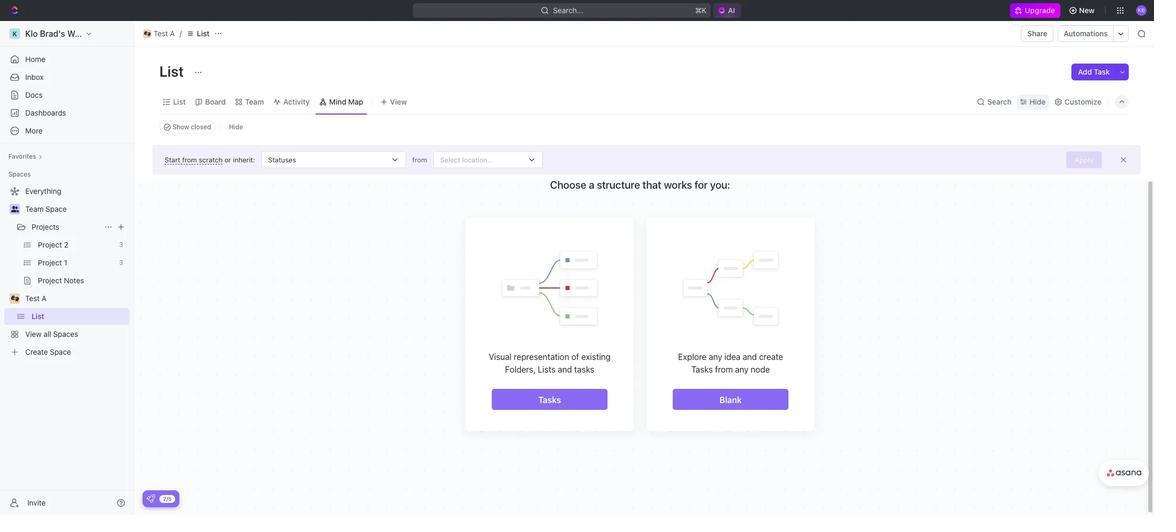 Task type: vqa. For each thing, say whether or not it's contained in the screenshot.
Doc
no



Task type: locate. For each thing, give the bounding box(es) containing it.
3 for 2
[[119, 241, 123, 249]]

list up "show"
[[173, 97, 186, 106]]

0 vertical spatial hands asl interpreting image
[[144, 31, 151, 36]]

0 vertical spatial test a
[[154, 29, 175, 38]]

test
[[154, 29, 168, 38], [25, 294, 40, 303]]

start from scratch link
[[165, 155, 223, 164]]

1 vertical spatial hide
[[229, 123, 243, 131]]

k
[[12, 30, 17, 38]]

1 3 from the top
[[119, 241, 123, 249]]

project notes link
[[38, 272, 127, 289]]

idea
[[724, 352, 740, 362]]

hide
[[1030, 97, 1046, 106], [229, 123, 243, 131]]

project left 2
[[38, 240, 62, 249]]

team space
[[25, 205, 67, 214]]

2 project from the top
[[38, 258, 62, 267]]

new button
[[1064, 2, 1101, 19]]

space down everything link
[[46, 205, 67, 214]]

1 vertical spatial 3
[[119, 259, 123, 267]]

0 horizontal spatial test a link
[[25, 290, 127, 307]]

project 2 link
[[38, 237, 115, 254]]

2 horizontal spatial from
[[715, 365, 733, 375]]

view inside button
[[390, 97, 407, 106]]

test inside tree
[[25, 294, 40, 303]]

docs
[[25, 90, 43, 99]]

create
[[759, 352, 783, 362]]

mind map link
[[327, 94, 363, 109]]

kb button
[[1133, 2, 1150, 19]]

tasks down lists
[[538, 395, 561, 405]]

1 horizontal spatial team
[[245, 97, 264, 106]]

project 2
[[38, 240, 68, 249]]

home
[[25, 55, 45, 64]]

test a inside tree
[[25, 294, 46, 303]]

statuses
[[268, 155, 296, 164]]

sidebar navigation
[[0, 21, 136, 516]]

of
[[571, 352, 579, 362]]

location...
[[462, 155, 493, 164]]

board
[[205, 97, 226, 106]]

projects link
[[32, 219, 100, 236]]

a left /
[[170, 29, 175, 38]]

hide inside dropdown button
[[1030, 97, 1046, 106]]

customize button
[[1051, 94, 1105, 109]]

spaces up create space link
[[53, 330, 78, 339]]

0 horizontal spatial tasks
[[538, 395, 561, 405]]

test a down project notes
[[25, 294, 46, 303]]

1 vertical spatial space
[[50, 348, 71, 357]]

0 horizontal spatial view
[[25, 330, 42, 339]]

0 vertical spatial spaces
[[8, 170, 31, 178]]

1 horizontal spatial hands asl interpreting image
[[144, 31, 151, 36]]

a
[[170, 29, 175, 38], [42, 294, 46, 303]]

test left /
[[154, 29, 168, 38]]

choose a structure that works for you:
[[550, 179, 730, 191]]

project down project 1
[[38, 276, 62, 285]]

hide button
[[225, 121, 247, 134]]

project for project notes
[[38, 276, 62, 285]]

hide right search
[[1030, 97, 1046, 106]]

0 vertical spatial 3
[[119, 241, 123, 249]]

0 vertical spatial any
[[709, 352, 722, 362]]

customize
[[1065, 97, 1102, 106]]

team up hide button
[[245, 97, 264, 106]]

closed
[[191, 123, 211, 131]]

1 vertical spatial view
[[25, 330, 42, 339]]

1 vertical spatial spaces
[[53, 330, 78, 339]]

0 vertical spatial hide
[[1030, 97, 1046, 106]]

1
[[64, 258, 67, 267]]

that
[[643, 179, 661, 191]]

lists
[[538, 365, 556, 375]]

0 horizontal spatial hide
[[229, 123, 243, 131]]

1 horizontal spatial hide
[[1030, 97, 1046, 106]]

0 vertical spatial and
[[743, 352, 757, 362]]

view inside tree
[[25, 330, 42, 339]]

space down view all spaces link
[[50, 348, 71, 357]]

0 vertical spatial list link
[[184, 27, 212, 40]]

1 vertical spatial test a
[[25, 294, 46, 303]]

task
[[1094, 67, 1110, 76]]

view
[[390, 97, 407, 106], [25, 330, 42, 339]]

view for view
[[390, 97, 407, 106]]

2
[[64, 240, 68, 249]]

1 vertical spatial test
[[25, 294, 40, 303]]

1 horizontal spatial tasks
[[691, 365, 713, 375]]

1 horizontal spatial view
[[390, 97, 407, 106]]

search...
[[553, 6, 583, 15]]

0 horizontal spatial from
[[182, 155, 197, 164]]

hide up inherit:
[[229, 123, 243, 131]]

test a left /
[[154, 29, 175, 38]]

or
[[224, 155, 231, 164]]

1 vertical spatial list link
[[171, 94, 186, 109]]

view left all on the bottom of page
[[25, 330, 42, 339]]

test a link
[[140, 27, 177, 40], [25, 290, 127, 307]]

user group image
[[11, 206, 19, 213]]

mind
[[329, 97, 346, 106]]

a inside tree
[[42, 294, 46, 303]]

0 vertical spatial space
[[46, 205, 67, 214]]

space inside create space link
[[50, 348, 71, 357]]

upgrade
[[1025, 6, 1055, 15]]

works
[[664, 179, 692, 191]]

and up node
[[743, 352, 757, 362]]

tasks down the "explore"
[[691, 365, 713, 375]]

3 project from the top
[[38, 276, 62, 285]]

1 horizontal spatial any
[[735, 365, 749, 375]]

list link up view all spaces link
[[32, 308, 127, 325]]

all
[[44, 330, 51, 339]]

3
[[119, 241, 123, 249], [119, 259, 123, 267]]

from left "select"
[[412, 155, 427, 164]]

add
[[1078, 67, 1092, 76]]

2 3 from the top
[[119, 259, 123, 267]]

from down the idea
[[715, 365, 733, 375]]

view all spaces link
[[4, 326, 127, 343]]

team right user group icon
[[25, 205, 44, 214]]

1 vertical spatial tasks
[[538, 395, 561, 405]]

visual representation of existing folders, lists and tasks
[[489, 352, 611, 375]]

list right /
[[197, 29, 210, 38]]

list link up "show"
[[171, 94, 186, 109]]

1 vertical spatial team
[[25, 205, 44, 214]]

tree
[[4, 183, 129, 361]]

spaces down "favorites"
[[8, 170, 31, 178]]

1 vertical spatial test a link
[[25, 290, 127, 307]]

3 for 1
[[119, 259, 123, 267]]

any down the idea
[[735, 365, 749, 375]]

for
[[695, 179, 708, 191]]

ai button
[[713, 3, 741, 18]]

project left 1
[[38, 258, 62, 267]]

and inside visual representation of existing folders, lists and tasks
[[558, 365, 572, 375]]

1 vertical spatial project
[[38, 258, 62, 267]]

0 horizontal spatial hands asl interpreting image
[[11, 296, 19, 302]]

1 vertical spatial and
[[558, 365, 572, 375]]

a down project notes
[[42, 294, 46, 303]]

test a
[[154, 29, 175, 38], [25, 294, 46, 303]]

1 project from the top
[[38, 240, 62, 249]]

tree containing everything
[[4, 183, 129, 361]]

0 horizontal spatial team
[[25, 205, 44, 214]]

3 right project 2 link
[[119, 241, 123, 249]]

1 horizontal spatial test
[[154, 29, 168, 38]]

home link
[[4, 51, 129, 68]]

team inside tree
[[25, 205, 44, 214]]

any left the idea
[[709, 352, 722, 362]]

0 vertical spatial test a link
[[140, 27, 177, 40]]

1 horizontal spatial spaces
[[53, 330, 78, 339]]

automations
[[1064, 29, 1108, 38]]

0 horizontal spatial any
[[709, 352, 722, 362]]

team for team
[[245, 97, 264, 106]]

space
[[46, 205, 67, 214], [50, 348, 71, 357]]

1 horizontal spatial from
[[412, 155, 427, 164]]

1 vertical spatial a
[[42, 294, 46, 303]]

mind maps tasks image
[[499, 249, 601, 330]]

⌘k
[[695, 6, 706, 15]]

0 horizontal spatial test a
[[25, 294, 46, 303]]

1 horizontal spatial test a link
[[140, 27, 177, 40]]

0 vertical spatial team
[[245, 97, 264, 106]]

1 horizontal spatial and
[[743, 352, 757, 362]]

inherit:
[[233, 155, 255, 164]]

brad's
[[40, 29, 65, 38]]

project
[[38, 240, 62, 249], [38, 258, 62, 267], [38, 276, 62, 285]]

0 vertical spatial view
[[390, 97, 407, 106]]

space inside team space link
[[46, 205, 67, 214]]

tasks
[[574, 365, 594, 375]]

spaces
[[8, 170, 31, 178], [53, 330, 78, 339]]

and down of
[[558, 365, 572, 375]]

0 horizontal spatial and
[[558, 365, 572, 375]]

tasks
[[691, 365, 713, 375], [538, 395, 561, 405]]

0 vertical spatial a
[[170, 29, 175, 38]]

2 vertical spatial project
[[38, 276, 62, 285]]

from right start
[[182, 155, 197, 164]]

project notes
[[38, 276, 84, 285]]

blank button
[[673, 389, 789, 410]]

0 vertical spatial tasks
[[691, 365, 713, 375]]

0 horizontal spatial a
[[42, 294, 46, 303]]

activity link
[[281, 94, 310, 109]]

hands asl interpreting image
[[144, 31, 151, 36], [11, 296, 19, 302]]

test down project notes
[[25, 294, 40, 303]]

ai
[[728, 6, 735, 15]]

0 vertical spatial project
[[38, 240, 62, 249]]

list up all on the bottom of page
[[32, 312, 44, 321]]

any
[[709, 352, 722, 362], [735, 365, 749, 375]]

list link right /
[[184, 27, 212, 40]]

0 horizontal spatial test
[[25, 294, 40, 303]]

view right map
[[390, 97, 407, 106]]

start
[[165, 155, 180, 164]]

test a link left /
[[140, 27, 177, 40]]

1 horizontal spatial a
[[170, 29, 175, 38]]

team
[[245, 97, 264, 106], [25, 205, 44, 214]]

automations button
[[1059, 26, 1113, 42]]

klo brad's workspace, , element
[[9, 28, 20, 39]]

search button
[[974, 94, 1015, 109]]

test a link down notes
[[25, 290, 127, 307]]

explore
[[678, 352, 707, 362]]

3 up 'project notes' link
[[119, 259, 123, 267]]

list link
[[184, 27, 212, 40], [171, 94, 186, 109], [32, 308, 127, 325]]

team link
[[243, 94, 264, 109]]

map
[[348, 97, 363, 106]]

1 horizontal spatial test a
[[154, 29, 175, 38]]



Task type: describe. For each thing, give the bounding box(es) containing it.
show
[[173, 123, 189, 131]]

blank
[[720, 395, 742, 405]]

show closed
[[173, 123, 211, 131]]

select
[[440, 155, 460, 164]]

view button
[[376, 89, 411, 114]]

favorites button
[[4, 150, 47, 163]]

tasks inside explore any idea and create tasks from any node
[[691, 365, 713, 375]]

everything
[[25, 187, 61, 196]]

create space
[[25, 348, 71, 357]]

upgrade link
[[1010, 3, 1060, 18]]

project 1
[[38, 258, 67, 267]]

inbox
[[25, 73, 44, 82]]

kb
[[1138, 7, 1145, 13]]

project for project 1
[[38, 258, 62, 267]]

explore any idea and create tasks from any node
[[678, 352, 783, 375]]

a
[[589, 179, 594, 191]]

more
[[25, 126, 43, 135]]

1 vertical spatial any
[[735, 365, 749, 375]]

mind map
[[329, 97, 363, 106]]

space for create space
[[50, 348, 71, 357]]

workspace
[[67, 29, 111, 38]]

dashboards
[[25, 108, 66, 117]]

list inside tree
[[32, 312, 44, 321]]

onboarding checklist button element
[[147, 495, 155, 503]]

team for team space
[[25, 205, 44, 214]]

projects
[[32, 223, 59, 231]]

project for project 2
[[38, 240, 62, 249]]

docs link
[[4, 87, 129, 104]]

list down /
[[159, 63, 187, 80]]

onboarding checklist button image
[[147, 495, 155, 503]]

new
[[1079, 6, 1095, 15]]

hands asl interpreting image inside the test a link
[[144, 31, 151, 36]]

everything link
[[4, 183, 127, 200]]

project 1 link
[[38, 255, 115, 271]]

team space link
[[25, 201, 127, 218]]

share button
[[1021, 25, 1054, 42]]

inbox link
[[4, 69, 129, 86]]

hide inside button
[[229, 123, 243, 131]]

dashboards link
[[4, 105, 129, 122]]

start from scratch or inherit:
[[165, 155, 255, 164]]

share
[[1027, 29, 1048, 38]]

add task
[[1078, 67, 1110, 76]]

notes
[[64, 276, 84, 285]]

tasks button
[[492, 389, 608, 410]]

2/5
[[163, 496, 172, 502]]

1 vertical spatial hands asl interpreting image
[[11, 296, 19, 302]]

board link
[[203, 94, 226, 109]]

/
[[180, 29, 182, 38]]

from inside explore any idea and create tasks from any node
[[715, 365, 733, 375]]

invite
[[27, 498, 46, 507]]

and inside explore any idea and create tasks from any node
[[743, 352, 757, 362]]

2 vertical spatial list link
[[32, 308, 127, 325]]

select location...
[[440, 155, 493, 164]]

select location... button
[[427, 151, 549, 168]]

favorites
[[8, 153, 36, 160]]

search
[[987, 97, 1012, 106]]

create space link
[[4, 344, 127, 361]]

create
[[25, 348, 48, 357]]

tasks inside button
[[538, 395, 561, 405]]

activity
[[283, 97, 310, 106]]

structure
[[597, 179, 640, 191]]

klo brad's workspace
[[25, 29, 111, 38]]

hide button
[[1017, 94, 1049, 109]]

view all spaces
[[25, 330, 78, 339]]

scratch
[[199, 155, 223, 164]]

tree inside sidebar navigation
[[4, 183, 129, 361]]

node
[[751, 365, 770, 375]]

you:
[[710, 179, 730, 191]]

add task button
[[1072, 64, 1116, 80]]

view for view all spaces
[[25, 330, 42, 339]]

more button
[[4, 123, 129, 139]]

klo
[[25, 29, 38, 38]]

show closed button
[[159, 121, 216, 134]]

mind maps image
[[680, 249, 782, 330]]

0 vertical spatial test
[[154, 29, 168, 38]]

representation
[[514, 352, 569, 362]]

0 horizontal spatial spaces
[[8, 170, 31, 178]]

spaces inside view all spaces link
[[53, 330, 78, 339]]

view button
[[376, 94, 411, 109]]

space for team space
[[46, 205, 67, 214]]



